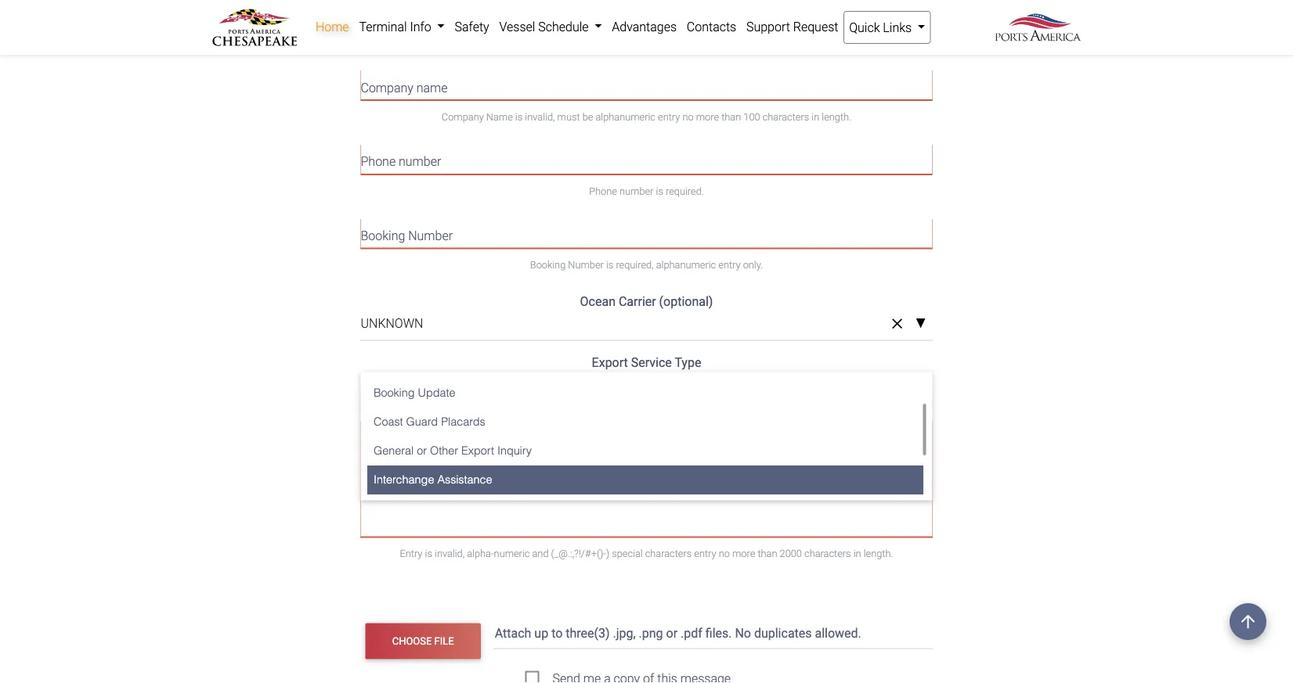 Task type: describe. For each thing, give the bounding box(es) containing it.
go to top image
[[1230, 604, 1267, 641]]

name is invalid, must be alphanumeric entry no more than 100 characters in length.
[[464, 37, 829, 49]]

alpha-
[[467, 548, 494, 560]]

safety
[[455, 19, 489, 34]]

choose
[[392, 636, 432, 648]]

booking number is required, alphanumeric entry only.
[[530, 259, 763, 271]]

100 inside company name company name is invalid, must be alphanumeric entry no more than 100 characters in length.
[[744, 111, 760, 123]]

phone for phone number
[[361, 154, 396, 169]]

contacts
[[687, 19, 737, 34]]

0 vertical spatial alphanumeric
[[573, 37, 633, 49]]

2 vertical spatial than
[[758, 548, 778, 560]]

coast guard placards
[[373, 415, 485, 428]]

schedule
[[538, 19, 589, 34]]

be inside company name company name is invalid, must be alphanumeric entry no more than 100 characters in length.
[[583, 111, 593, 123]]

characters inside company name company name is invalid, must be alphanumeric entry no more than 100 characters in length.
[[763, 111, 809, 123]]

Specify your issue text field
[[361, 421, 933, 538]]

0 horizontal spatial 100
[[721, 37, 738, 49]]

in inside company name company name is invalid, must be alphanumeric entry no more than 100 characters in length.
[[812, 111, 820, 123]]

choose file
[[392, 636, 454, 648]]

contacts link
[[682, 11, 742, 42]]

or
[[417, 444, 427, 457]]

file
[[434, 636, 454, 648]]

carrier
[[619, 294, 656, 309]]

terminal info link
[[354, 11, 450, 42]]

general or other export inquiry
[[373, 444, 531, 457]]

info
[[410, 19, 431, 34]]

quick
[[849, 20, 880, 35]]

service
[[631, 356, 672, 370]]

0 vertical spatial interchange
[[361, 377, 426, 392]]

Phone number text field
[[361, 144, 933, 175]]

alphanumeric inside company name company name is invalid, must be alphanumeric entry no more than 100 characters in length.
[[596, 111, 656, 123]]

required,
[[616, 259, 654, 271]]

booking for booking update
[[373, 387, 414, 399]]

0 vertical spatial length.
[[800, 37, 829, 49]]

full name
[[361, 6, 414, 21]]

booking for booking number is required, alphanumeric entry only.
[[530, 259, 566, 271]]

entry down advantages
[[636, 37, 658, 49]]

2 vertical spatial alphanumeric
[[656, 259, 716, 271]]

)
[[606, 548, 610, 560]]

no inside company name company name is invalid, must be alphanumeric entry no more than 100 characters in length.
[[683, 111, 694, 123]]

0 horizontal spatial no
[[660, 37, 671, 49]]

required.
[[666, 185, 704, 197]]

number for booking number is required, alphanumeric entry only.
[[568, 259, 604, 271]]

links
[[883, 20, 912, 35]]

1 vertical spatial interchange
[[373, 473, 434, 486]]

invalid, for full name
[[503, 37, 533, 49]]

export service type
[[592, 356, 701, 370]]

booking for booking number
[[361, 228, 405, 243]]

▼
[[916, 318, 926, 330]]

0 vertical spatial in
[[790, 37, 797, 49]]

support request link
[[742, 11, 844, 42]]

(_@.:,?!/#+()-
[[551, 548, 606, 560]]

your
[[404, 431, 428, 446]]

0 vertical spatial must
[[535, 37, 558, 49]]

name inside company name company name is invalid, must be alphanumeric entry no more than 100 characters in length.
[[486, 111, 513, 123]]

2 vertical spatial no
[[719, 548, 730, 560]]

entry inside company name company name is invalid, must be alphanumeric entry no more than 100 characters in length.
[[658, 111, 680, 123]]

guard
[[406, 415, 438, 428]]

safety link
[[450, 11, 494, 42]]

ocean
[[580, 294, 616, 309]]

home
[[316, 19, 349, 34]]

0 horizontal spatial company
[[361, 80, 414, 95]]

special
[[612, 548, 643, 560]]

1 vertical spatial export
[[461, 444, 494, 457]]

specify
[[361, 431, 401, 446]]

specify your issue
[[361, 431, 460, 446]]

support
[[747, 19, 790, 34]]

issue
[[431, 431, 460, 446]]

0 vertical spatial assistance
[[429, 377, 489, 392]]

0 vertical spatial than
[[699, 37, 719, 49]]



Task type: vqa. For each thing, say whether or not it's contained in the screenshot.
must in the COMPANY NAME COMPANY NAME IS INVALID, MUST BE ALPHANUMERIC ENTRY NO MORE THAN 100 CHARACTERS IN LENGTH.
yes



Task type: locate. For each thing, give the bounding box(es) containing it.
2 horizontal spatial in
[[854, 548, 861, 560]]

terminal info
[[359, 19, 435, 34]]

entry
[[400, 548, 423, 560]]

1 horizontal spatial name
[[417, 80, 448, 95]]

be down company name text field
[[583, 111, 593, 123]]

phone number
[[361, 154, 441, 169]]

1 vertical spatial assistance
[[437, 473, 492, 486]]

0 vertical spatial be
[[560, 37, 571, 49]]

2 horizontal spatial no
[[719, 548, 730, 560]]

placards
[[441, 415, 485, 428]]

Company name text field
[[361, 70, 933, 100]]

entry is invalid, alpha-numeric and (_@.:,?!/#+()-) special characters entry no more than 2000 characters in length.
[[400, 548, 893, 560]]

0 horizontal spatial export
[[461, 444, 494, 457]]

1 horizontal spatial number
[[620, 185, 654, 197]]

2 vertical spatial invalid,
[[435, 548, 465, 560]]

name
[[383, 6, 414, 21], [417, 80, 448, 95]]

0 vertical spatial 100
[[721, 37, 738, 49]]

2 vertical spatial booking
[[373, 387, 414, 399]]

1 horizontal spatial export
[[592, 356, 628, 370]]

interchange up coast
[[361, 377, 426, 392]]

1 vertical spatial more
[[696, 111, 719, 123]]

numeric
[[494, 548, 530, 560]]

export
[[592, 356, 628, 370], [461, 444, 494, 457]]

advantages
[[612, 19, 677, 34]]

0 horizontal spatial number
[[399, 154, 441, 169]]

1 horizontal spatial phone
[[589, 185, 617, 197]]

invalid,
[[503, 37, 533, 49], [525, 111, 555, 123], [435, 548, 465, 560]]

1 vertical spatial be
[[583, 111, 593, 123]]

interchange assistance down or
[[373, 473, 492, 486]]

request
[[793, 19, 839, 34]]

number for booking number
[[408, 228, 453, 243]]

characters
[[740, 37, 787, 49], [763, 111, 809, 123], [645, 548, 692, 560], [805, 548, 851, 560]]

general
[[373, 444, 413, 457]]

booking update
[[373, 387, 455, 399]]

(optional)
[[659, 294, 713, 309]]

advantages link
[[607, 11, 682, 42]]

1 vertical spatial name
[[417, 80, 448, 95]]

ocean carrier (optional)
[[580, 294, 713, 309]]

be
[[560, 37, 571, 49], [583, 111, 593, 123]]

more inside company name company name is invalid, must be alphanumeric entry no more than 100 characters in length.
[[696, 111, 719, 123]]

1 vertical spatial booking
[[530, 259, 566, 271]]

in
[[790, 37, 797, 49], [812, 111, 820, 123], [854, 548, 861, 560]]

interchange assistance up guard
[[361, 377, 489, 392]]

be down the 'schedule'
[[560, 37, 571, 49]]

interchange
[[361, 377, 426, 392], [373, 473, 434, 486]]

more down company name text field
[[696, 111, 719, 123]]

1 vertical spatial length.
[[822, 111, 852, 123]]

number
[[399, 154, 441, 169], [620, 185, 654, 197]]

0 vertical spatial more
[[674, 37, 697, 49]]

1 vertical spatial no
[[683, 111, 694, 123]]

type
[[675, 356, 701, 370]]

company name company name is invalid, must be alphanumeric entry no more than 100 characters in length.
[[361, 80, 852, 123]]

length. inside company name company name is invalid, must be alphanumeric entry no more than 100 characters in length.
[[822, 111, 852, 123]]

assistance
[[429, 377, 489, 392], [437, 473, 492, 486]]

is
[[493, 37, 500, 49], [515, 111, 523, 123], [656, 185, 663, 197], [606, 259, 614, 271], [425, 548, 432, 560]]

0 vertical spatial name
[[464, 37, 491, 49]]

alphanumeric down company name text field
[[596, 111, 656, 123]]

0 vertical spatial number
[[399, 154, 441, 169]]

support request
[[747, 19, 839, 34]]

1 vertical spatial interchange assistance
[[373, 473, 492, 486]]

2 vertical spatial in
[[854, 548, 861, 560]]

vessel schedule
[[499, 19, 592, 34]]

is inside company name company name is invalid, must be alphanumeric entry no more than 100 characters in length.
[[515, 111, 523, 123]]

export down placards
[[461, 444, 494, 457]]

invalid, for specify your issue
[[435, 548, 465, 560]]

0 horizontal spatial be
[[560, 37, 571, 49]]

no down advantages
[[660, 37, 671, 49]]

2 vertical spatial more
[[732, 548, 755, 560]]

than inside company name company name is invalid, must be alphanumeric entry no more than 100 characters in length.
[[722, 111, 741, 123]]

1 vertical spatial must
[[557, 111, 580, 123]]

0 vertical spatial booking
[[361, 228, 405, 243]]

entry down company name text field
[[658, 111, 680, 123]]

0 vertical spatial export
[[592, 356, 628, 370]]

0 vertical spatial phone
[[361, 154, 396, 169]]

alphanumeric
[[573, 37, 633, 49], [596, 111, 656, 123], [656, 259, 716, 271]]

0 horizontal spatial than
[[699, 37, 719, 49]]

✕
[[892, 316, 903, 332]]

1 vertical spatial invalid,
[[525, 111, 555, 123]]

Booking Number text field
[[361, 218, 933, 249]]

Full name text field
[[361, 0, 933, 26]]

unknown
[[361, 316, 423, 331]]

vessel schedule link
[[494, 11, 607, 42]]

booking
[[361, 228, 405, 243], [530, 259, 566, 271], [373, 387, 414, 399]]

length.
[[800, 37, 829, 49], [822, 111, 852, 123], [864, 548, 893, 560]]

name
[[464, 37, 491, 49], [486, 111, 513, 123]]

interchange down general
[[373, 473, 434, 486]]

0 vertical spatial number
[[408, 228, 453, 243]]

number up booking number
[[399, 154, 441, 169]]

phone number is required.
[[589, 185, 704, 197]]

1 vertical spatial number
[[620, 185, 654, 197]]

1 vertical spatial number
[[568, 259, 604, 271]]

1 horizontal spatial no
[[683, 111, 694, 123]]

name for company
[[417, 80, 448, 95]]

1 vertical spatial than
[[722, 111, 741, 123]]

and
[[532, 548, 549, 560]]

Attach up to three(3) .jpg, .png or .pdf files. No duplicates allowed. text field
[[493, 619, 936, 650]]

0 vertical spatial no
[[660, 37, 671, 49]]

1 horizontal spatial in
[[812, 111, 820, 123]]

2000
[[780, 548, 802, 560]]

interchange assistance
[[361, 377, 489, 392], [373, 473, 492, 486]]

number for phone number is required.
[[620, 185, 654, 197]]

alphanumeric down the 'schedule'
[[573, 37, 633, 49]]

1 vertical spatial alphanumeric
[[596, 111, 656, 123]]

1 horizontal spatial 100
[[744, 111, 760, 123]]

update
[[418, 387, 455, 399]]

export left service
[[592, 356, 628, 370]]

full
[[361, 6, 380, 21]]

must
[[535, 37, 558, 49], [557, 111, 580, 123]]

1 horizontal spatial number
[[568, 259, 604, 271]]

inquiry
[[497, 444, 531, 457]]

0 horizontal spatial number
[[408, 228, 453, 243]]

invalid, inside company name company name is invalid, must be alphanumeric entry no more than 100 characters in length.
[[525, 111, 555, 123]]

entry
[[636, 37, 658, 49], [658, 111, 680, 123], [719, 259, 741, 271], [694, 548, 716, 560]]

more
[[674, 37, 697, 49], [696, 111, 719, 123], [732, 548, 755, 560]]

only.
[[743, 259, 763, 271]]

vessel
[[499, 19, 535, 34]]

company
[[361, 80, 414, 95], [442, 111, 484, 123]]

number
[[408, 228, 453, 243], [568, 259, 604, 271]]

0 vertical spatial company
[[361, 80, 414, 95]]

assistance down general or other export inquiry
[[437, 473, 492, 486]]

coast
[[373, 415, 403, 428]]

phone for phone number is required.
[[589, 185, 617, 197]]

entry left only.
[[719, 259, 741, 271]]

no left 2000
[[719, 548, 730, 560]]

entry right special
[[694, 548, 716, 560]]

1 vertical spatial 100
[[744, 111, 760, 123]]

quick links
[[849, 20, 915, 35]]

home link
[[311, 11, 354, 42]]

1 horizontal spatial than
[[722, 111, 741, 123]]

1 horizontal spatial be
[[583, 111, 593, 123]]

1 vertical spatial phone
[[589, 185, 617, 197]]

0 vertical spatial invalid,
[[503, 37, 533, 49]]

0 vertical spatial name
[[383, 6, 414, 21]]

name for full
[[383, 6, 414, 21]]

1 vertical spatial in
[[812, 111, 820, 123]]

1 horizontal spatial company
[[442, 111, 484, 123]]

1 vertical spatial name
[[486, 111, 513, 123]]

other
[[430, 444, 458, 457]]

phone
[[361, 154, 396, 169], [589, 185, 617, 197]]

0 vertical spatial interchange assistance
[[361, 377, 489, 392]]

2 horizontal spatial than
[[758, 548, 778, 560]]

than
[[699, 37, 719, 49], [722, 111, 741, 123], [758, 548, 778, 560]]

more left 2000
[[732, 548, 755, 560]]

quick links link
[[844, 11, 931, 44]]

2 vertical spatial length.
[[864, 548, 893, 560]]

1 vertical spatial company
[[442, 111, 484, 123]]

no down company name text field
[[683, 111, 694, 123]]

name inside company name company name is invalid, must be alphanumeric entry no more than 100 characters in length.
[[417, 80, 448, 95]]

more down contacts
[[674, 37, 697, 49]]

alphanumeric up (optional)
[[656, 259, 716, 271]]

no
[[660, 37, 671, 49], [683, 111, 694, 123], [719, 548, 730, 560]]

0 horizontal spatial in
[[790, 37, 797, 49]]

must inside company name company name is invalid, must be alphanumeric entry no more than 100 characters in length.
[[557, 111, 580, 123]]

booking number
[[361, 228, 453, 243]]

number down 'phone number' text field
[[620, 185, 654, 197]]

number for phone number
[[399, 154, 441, 169]]

0 horizontal spatial name
[[383, 6, 414, 21]]

terminal
[[359, 19, 407, 34]]

0 horizontal spatial phone
[[361, 154, 396, 169]]

100
[[721, 37, 738, 49], [744, 111, 760, 123]]

assistance up placards
[[429, 377, 489, 392]]



